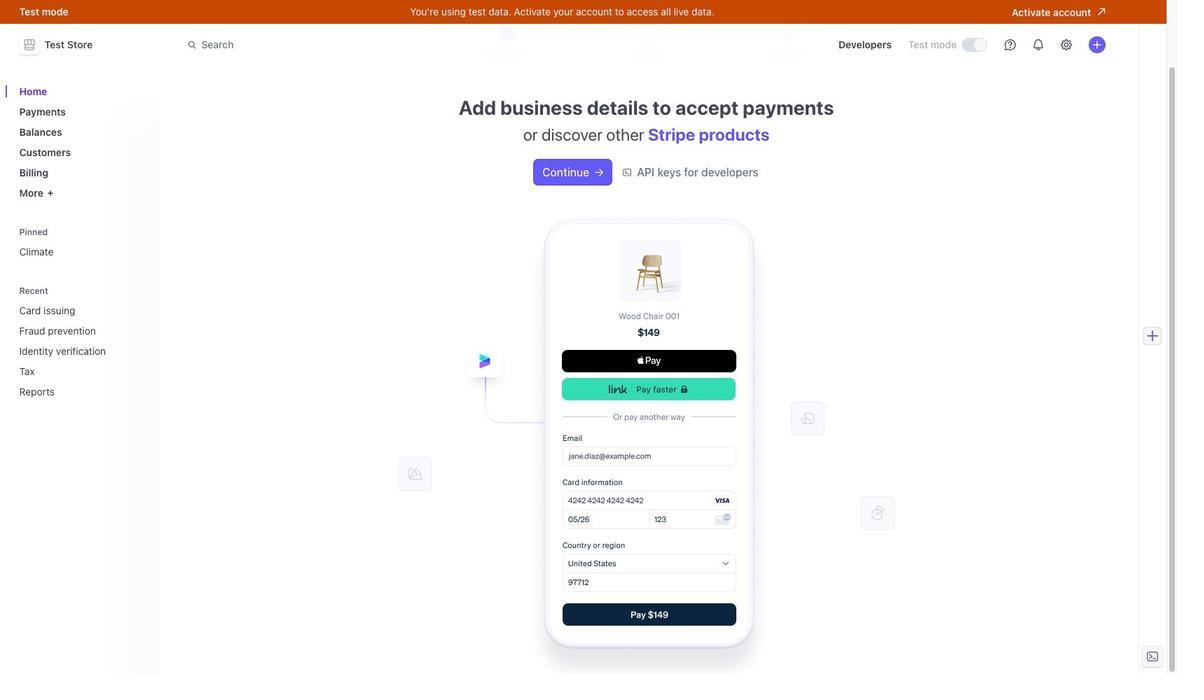 Task type: describe. For each thing, give the bounding box(es) containing it.
Test mode checkbox
[[962, 39, 986, 51]]

Search text field
[[179, 32, 574, 58]]

settings image
[[1060, 39, 1072, 50]]

clear history image
[[137, 287, 145, 295]]

2 recent element from the top
[[14, 299, 151, 404]]

1 recent element from the top
[[14, 281, 151, 404]]

notifications image
[[1032, 39, 1044, 50]]



Task type: vqa. For each thing, say whether or not it's contained in the screenshot.
second the not started progress bar from the top of the page
no



Task type: locate. For each thing, give the bounding box(es) containing it.
help image
[[1004, 39, 1016, 50]]

pinned element
[[14, 222, 151, 263]]

recent element
[[14, 281, 151, 404], [14, 299, 151, 404]]

core navigation links element
[[14, 80, 151, 205]]

edit pins image
[[137, 228, 145, 236]]

svg image
[[595, 168, 603, 177]]

None search field
[[179, 32, 574, 58]]



